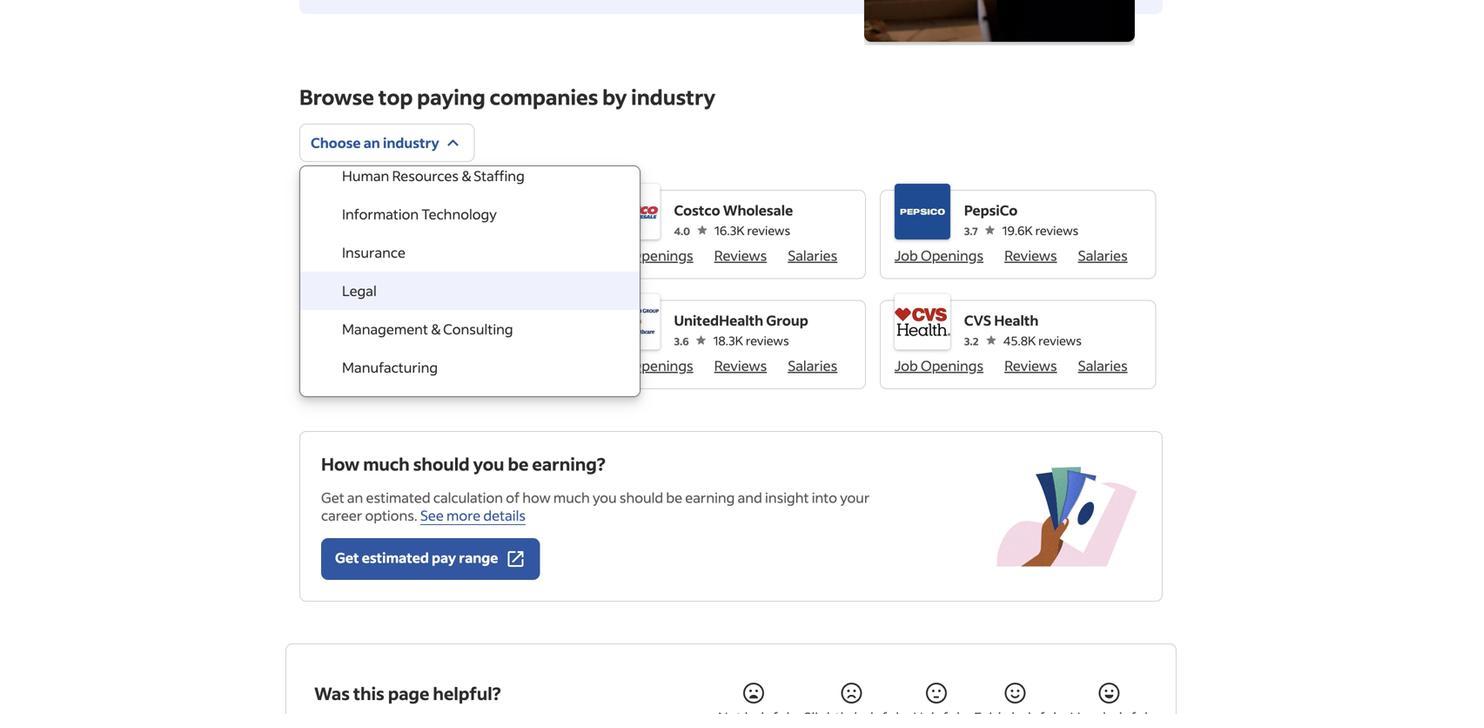 Task type: describe. For each thing, give the bounding box(es) containing it.
16.3k reviews is rated 4.0 out of 5 stars figure
[[674, 221, 793, 239]]

how
[[321, 452, 360, 475]]

reviews for mcdonald's
[[464, 333, 507, 348]]

mcdonald's image
[[314, 294, 370, 350]]

list box containing human resources & staffing
[[300, 157, 640, 425]]

openings for mcdonald's
[[341, 357, 403, 374]]

starbucks link
[[384, 200, 501, 221]]

management
[[342, 320, 428, 338]]

16.3k
[[715, 222, 745, 238]]

cvs
[[965, 311, 992, 329]]

3.7
[[965, 224, 978, 238]]

19.6k reviews is rated 3.7 out of 5 stars figure
[[965, 221, 1079, 239]]

& for consulting
[[431, 320, 440, 338]]

19.6k
[[1003, 222, 1033, 238]]

browse top paying companies by industry
[[300, 83, 716, 110]]

cvs health
[[965, 311, 1039, 329]]

an for industry
[[364, 134, 380, 152]]

get for get estimated pay range
[[335, 549, 359, 566]]

job for pepsico
[[895, 246, 918, 264]]

earning?
[[532, 452, 606, 475]]

openings for cvs health
[[921, 357, 984, 374]]

3.2
[[965, 334, 979, 348]]

& for communication
[[384, 397, 394, 414]]

costco
[[674, 201, 721, 219]]

job for starbucks
[[314, 246, 338, 264]]

job openings link for unitedhealth group
[[605, 357, 694, 374]]

reviews for mcdonald's
[[424, 357, 477, 374]]

this
[[353, 682, 385, 704]]

human resources & staffing option
[[300, 157, 640, 195]]

salaries for costco wholesale
[[788, 246, 838, 264]]

reviews inside starbucks 64.7k reviews
[[457, 222, 501, 238]]

4.0
[[674, 224, 691, 238]]

openings for costco wholesale
[[631, 246, 694, 264]]

starbucks 64.7k reviews
[[384, 201, 501, 238]]

was
[[314, 682, 350, 704]]

of
[[506, 488, 520, 506]]

insight
[[765, 488, 809, 506]]

management & consulting
[[342, 320, 513, 338]]

media
[[342, 397, 382, 414]]

salary image
[[994, 453, 1142, 580]]

45.8k reviews
[[1004, 333, 1082, 348]]

companies
[[490, 83, 598, 110]]

health
[[995, 311, 1039, 329]]

salaries link for costco wholesale
[[788, 246, 838, 264]]

salaries link for cvs health
[[1079, 357, 1128, 374]]

be inside get an estimated calculation of how much you should be earning and insight into your career options.
[[666, 488, 683, 506]]

3.6
[[674, 334, 689, 348]]

job for unitedhealth group
[[605, 357, 628, 374]]

0 horizontal spatial much
[[363, 452, 410, 475]]

reviews for unitedhealth group
[[746, 333, 789, 348]]

job for cvs health
[[895, 357, 918, 374]]

and
[[738, 488, 763, 506]]

pepsico
[[965, 201, 1018, 219]]

should inside get an estimated calculation of how much you should be earning and insight into your career options.
[[620, 488, 664, 506]]

helpful?
[[433, 682, 501, 704]]

job openings for cvs health
[[895, 357, 984, 374]]

reviews for pepsico
[[1036, 222, 1079, 238]]

industry inside dropdown button
[[383, 134, 439, 152]]

media & communication option
[[300, 387, 640, 425]]

18.3k
[[714, 333, 744, 348]]

more
[[447, 506, 481, 524]]

details
[[484, 506, 526, 524]]

starbucks image
[[314, 184, 370, 239]]

get estimated pay range
[[335, 549, 498, 566]]

reviews for pepsico
[[1005, 246, 1058, 264]]

career
[[321, 506, 362, 524]]

unitedhealth group
[[674, 311, 809, 329]]

costco wholesale image
[[605, 184, 660, 239]]

job openings link for mcdonald's
[[314, 357, 403, 374]]

media & communication
[[342, 397, 500, 414]]

see more details link
[[420, 506, 526, 525]]

mcdonald's link
[[384, 310, 507, 331]]

into
[[812, 488, 838, 506]]

starbucks
[[384, 201, 451, 219]]

cvs health image
[[895, 294, 951, 350]]

your
[[840, 488, 870, 506]]

salaries for pepsico
[[1079, 246, 1128, 264]]

much inside get an estimated calculation of how much you should be earning and insight into your career options.
[[554, 488, 590, 506]]

reviews for cvs health
[[1039, 333, 1082, 348]]

236.3k
[[423, 333, 461, 348]]

1 vertical spatial estimated
[[362, 549, 429, 566]]

costco wholesale
[[674, 201, 793, 219]]

16.3k reviews
[[715, 222, 791, 238]]

unitedhealth group link
[[674, 310, 809, 331]]

technology
[[422, 205, 497, 223]]



Task type: locate. For each thing, give the bounding box(es) containing it.
choose
[[311, 134, 361, 152]]

3.5
[[384, 334, 399, 348]]

reviews for costco wholesale
[[747, 222, 791, 238]]

job down the costco wholesale 'image'
[[605, 246, 628, 264]]

1 horizontal spatial much
[[554, 488, 590, 506]]

1 vertical spatial be
[[666, 488, 683, 506]]

paying
[[417, 83, 486, 110]]

job openings for unitedhealth group
[[605, 357, 694, 374]]

job down unitedhealth group image
[[605, 357, 628, 374]]

job down starbucks image
[[314, 246, 338, 264]]

openings for unitedhealth group
[[631, 357, 694, 374]]

get estimated pay range link
[[321, 538, 540, 580]]

job openings link down 4.0
[[605, 246, 694, 264]]

job openings for costco wholesale
[[605, 246, 694, 264]]

salaries
[[788, 246, 838, 264], [1079, 246, 1128, 264], [788, 357, 838, 374], [1079, 357, 1128, 374]]

get for get an estimated calculation of how much you should be earning and insight into your career options.
[[321, 488, 345, 506]]

reviews inside 16.3k reviews is rated 4.0 out of 5 stars figure
[[747, 222, 791, 238]]

reviews for costco wholesale
[[715, 246, 767, 264]]

you down earning?
[[593, 488, 617, 506]]

salaries link down the group
[[788, 357, 838, 374]]

reviews inside 45.8k reviews is rated 3.2 out of 5 stars figure
[[1039, 333, 1082, 348]]

1 vertical spatial get
[[335, 549, 359, 566]]

be
[[508, 452, 529, 475], [666, 488, 683, 506]]

job openings link down 3.6
[[605, 357, 694, 374]]

1 horizontal spatial industry
[[631, 83, 716, 110]]

reviews for cvs health
[[1005, 357, 1058, 374]]

reviews link for pepsico
[[1005, 246, 1058, 264]]

top
[[379, 83, 413, 110]]

1 horizontal spatial &
[[431, 320, 440, 338]]

64.7k reviews is rated 3.8 out of 5 stars figure
[[384, 221, 501, 239]]

reviews
[[457, 222, 501, 238], [747, 222, 791, 238], [1036, 222, 1079, 238], [464, 333, 507, 348], [746, 333, 789, 348], [1039, 333, 1082, 348]]

job openings link up the legal
[[314, 246, 403, 264]]

an inside dropdown button
[[364, 134, 380, 152]]

1 horizontal spatial be
[[666, 488, 683, 506]]

1 vertical spatial industry
[[383, 134, 439, 152]]

45.8k reviews is rated 3.2 out of 5 stars figure
[[965, 331, 1082, 350]]

reviews for unitedhealth group
[[715, 357, 767, 374]]

communication
[[397, 397, 500, 414]]

salaries link
[[788, 246, 838, 264], [1079, 246, 1128, 264], [788, 357, 838, 374], [1079, 357, 1128, 374]]

salaries for cvs health
[[1079, 357, 1128, 374]]

&
[[462, 167, 471, 185], [431, 320, 440, 338], [384, 397, 394, 414]]

industry right by
[[631, 83, 716, 110]]

0 vertical spatial be
[[508, 452, 529, 475]]

19.6k reviews
[[1003, 222, 1079, 238]]

information
[[342, 205, 419, 223]]

reviews down 19.6k reviews
[[1005, 246, 1058, 264]]

get inside get an estimated calculation of how much you should be earning and insight into your career options.
[[321, 488, 345, 506]]

how
[[523, 488, 551, 506]]

manufacturing
[[342, 358, 438, 376]]

reviews inside the 236.3k reviews is rated 3.5 out of 5 stars figure
[[464, 333, 507, 348]]

0 vertical spatial estimated
[[366, 488, 431, 506]]

industry up resources
[[383, 134, 439, 152]]

0 vertical spatial an
[[364, 134, 380, 152]]

insurance
[[342, 243, 406, 261]]

should left the earning
[[620, 488, 664, 506]]

job openings link for starbucks
[[314, 246, 403, 264]]

estimated inside get an estimated calculation of how much you should be earning and insight into your career options.
[[366, 488, 431, 506]]

0 horizontal spatial be
[[508, 452, 529, 475]]

an for estimated
[[347, 488, 363, 506]]

estimated right "career"
[[366, 488, 431, 506]]

1 vertical spatial &
[[431, 320, 440, 338]]

0 vertical spatial get
[[321, 488, 345, 506]]

0 vertical spatial you
[[473, 452, 505, 475]]

browse
[[300, 83, 374, 110]]

you
[[473, 452, 505, 475], [593, 488, 617, 506]]

reviews link down 16.3k reviews is rated 4.0 out of 5 stars figure
[[715, 246, 767, 264]]

0 vertical spatial much
[[363, 452, 410, 475]]

salaries down 16.3k reviews
[[788, 246, 838, 264]]

reviews link down 18.3k reviews is rated 3.6 out of 5 stars figure
[[715, 357, 767, 374]]

resources
[[392, 167, 459, 185]]

unitedhealth
[[674, 311, 764, 329]]

reviews right 19.6k
[[1036, 222, 1079, 238]]

consulting
[[443, 320, 513, 338]]

1 vertical spatial an
[[347, 488, 363, 506]]

job openings down 4.0
[[605, 246, 694, 264]]

was this page helpful?
[[314, 682, 501, 704]]

job openings link up media
[[314, 357, 403, 374]]

job openings link down 3.7
[[895, 246, 984, 264]]

openings down "3.5"
[[341, 357, 403, 374]]

see
[[420, 506, 444, 524]]

236.3k reviews is rated 3.5 out of 5 stars figure
[[384, 331, 507, 350]]

range
[[459, 549, 498, 566]]

job down pepsico image
[[895, 246, 918, 264]]

get
[[321, 488, 345, 506], [335, 549, 359, 566]]

2 horizontal spatial &
[[462, 167, 471, 185]]

salaries down the group
[[788, 357, 838, 374]]

job openings link for cvs health
[[895, 357, 984, 374]]

reviews
[[715, 246, 767, 264], [1005, 246, 1058, 264], [424, 357, 477, 374], [715, 357, 767, 374], [1005, 357, 1058, 374]]

see more details
[[420, 506, 526, 524]]

0 horizontal spatial you
[[473, 452, 505, 475]]

job for costco wholesale
[[605, 246, 628, 264]]

group
[[767, 311, 809, 329]]

0 vertical spatial industry
[[631, 83, 716, 110]]

job openings up the legal
[[314, 246, 403, 264]]

job openings
[[314, 246, 403, 264], [605, 246, 694, 264], [895, 246, 984, 264], [314, 357, 403, 374], [605, 357, 694, 374], [895, 357, 984, 374]]

openings down 3.7
[[921, 246, 984, 264]]

should up calculation
[[413, 452, 470, 475]]

openings
[[341, 246, 403, 264], [631, 246, 694, 264], [921, 246, 984, 264], [341, 357, 403, 374], [631, 357, 694, 374], [921, 357, 984, 374]]

be left the earning
[[666, 488, 683, 506]]

should
[[413, 452, 470, 475], [620, 488, 664, 506]]

reviews down the group
[[746, 333, 789, 348]]

get an estimated calculation of how much you should be earning and insight into your career options.
[[321, 488, 870, 524]]

18.3k reviews is rated 3.6 out of 5 stars figure
[[674, 331, 809, 350]]

salaries link down 45.8k reviews
[[1079, 357, 1128, 374]]

an down how
[[347, 488, 363, 506]]

0 horizontal spatial &
[[384, 397, 394, 414]]

job openings down 3.6
[[605, 357, 694, 374]]

you inside get an estimated calculation of how much you should be earning and insight into your career options.
[[593, 488, 617, 506]]

reviews link
[[715, 246, 767, 264], [1005, 246, 1058, 264], [424, 357, 477, 374], [715, 357, 767, 374], [1005, 357, 1058, 374]]

pepsico link
[[965, 200, 1079, 221]]

1 vertical spatial should
[[620, 488, 664, 506]]

45.8k
[[1004, 333, 1037, 348]]

choose an industry
[[311, 134, 439, 152]]

list box
[[300, 157, 640, 425]]

how much should you be earning?
[[321, 452, 606, 475]]

1 horizontal spatial should
[[620, 488, 664, 506]]

openings up the legal
[[341, 246, 403, 264]]

costco wholesale link
[[674, 200, 793, 221]]

much
[[363, 452, 410, 475], [554, 488, 590, 506]]

reviews inside 18.3k reviews is rated 3.6 out of 5 stars figure
[[746, 333, 789, 348]]

get down "career"
[[335, 549, 359, 566]]

openings down 3.6
[[631, 357, 694, 374]]

1 vertical spatial much
[[554, 488, 590, 506]]

reviews right 45.8k
[[1039, 333, 1082, 348]]

0 vertical spatial &
[[462, 167, 471, 185]]

salaries link down 19.6k reviews
[[1079, 246, 1128, 264]]

salaries link for pepsico
[[1079, 246, 1128, 264]]

reviews right 236.3k
[[464, 333, 507, 348]]

salaries link for unitedhealth group
[[788, 357, 838, 374]]

job openings down 3.2
[[895, 357, 984, 374]]

calculation
[[433, 488, 503, 506]]

salaries link down 16.3k reviews
[[788, 246, 838, 264]]

much right how
[[363, 452, 410, 475]]

legal
[[342, 282, 377, 300]]

much down earning?
[[554, 488, 590, 506]]

18.3k reviews
[[714, 333, 789, 348]]

reviews link for unitedhealth group
[[715, 357, 767, 374]]

industry
[[631, 83, 716, 110], [383, 134, 439, 152]]

information technology
[[342, 205, 497, 223]]

236.3k reviews
[[423, 333, 507, 348]]

openings for pepsico
[[921, 246, 984, 264]]

job openings down 3.7
[[895, 246, 984, 264]]

reviews link for costco wholesale
[[715, 246, 767, 264]]

openings down 4.0
[[631, 246, 694, 264]]

pay
[[432, 549, 456, 566]]

pepsico image
[[895, 184, 951, 239]]

wholesale
[[723, 201, 793, 219]]

1 horizontal spatial you
[[593, 488, 617, 506]]

reviews inside 19.6k reviews is rated 3.7 out of 5 stars figure
[[1036, 222, 1079, 238]]

get down how
[[321, 488, 345, 506]]

reviews down 45.8k reviews is rated 3.2 out of 5 stars figure
[[1005, 357, 1058, 374]]

reviews link down the 236.3k reviews is rated 3.5 out of 5 stars figure
[[424, 357, 477, 374]]

1 vertical spatial you
[[593, 488, 617, 506]]

job for mcdonald's
[[314, 357, 338, 374]]

0 horizontal spatial industry
[[383, 134, 439, 152]]

an
[[364, 134, 380, 152], [347, 488, 363, 506]]

job openings link for pepsico
[[895, 246, 984, 264]]

options.
[[365, 506, 418, 524]]

page
[[388, 682, 430, 704]]

job openings link down 3.2
[[895, 357, 984, 374]]

human resources & staffing
[[342, 167, 525, 185]]

reviews down wholesale
[[747, 222, 791, 238]]

estimated down the options.
[[362, 549, 429, 566]]

staffing
[[474, 167, 525, 185]]

0 vertical spatial should
[[413, 452, 470, 475]]

reviews link for cvs health
[[1005, 357, 1058, 374]]

reviews down the 236.3k reviews is rated 3.5 out of 5 stars figure
[[424, 357, 477, 374]]

reviews right 64.7k
[[457, 222, 501, 238]]

reviews down 16.3k reviews is rated 4.0 out of 5 stars figure
[[715, 246, 767, 264]]

human
[[342, 167, 389, 185]]

salaries down 19.6k reviews
[[1079, 246, 1128, 264]]

reviews link down 19.6k reviews
[[1005, 246, 1058, 264]]

cvs health link
[[965, 310, 1082, 331]]

openings for starbucks
[[341, 246, 403, 264]]

job openings link for costco wholesale
[[605, 246, 694, 264]]

salaries for unitedhealth group
[[788, 357, 838, 374]]

salaries down 45.8k reviews
[[1079, 357, 1128, 374]]

choose an industry button
[[300, 124, 475, 162]]

openings down 3.2
[[921, 357, 984, 374]]

job openings for pepsico
[[895, 246, 984, 264]]

reviews link for mcdonald's
[[424, 357, 477, 374]]

0 horizontal spatial should
[[413, 452, 470, 475]]

an up human
[[364, 134, 380, 152]]

you up calculation
[[473, 452, 505, 475]]

job openings for starbucks
[[314, 246, 403, 264]]

job down 'cvs health' image
[[895, 357, 918, 374]]

an inside get an estimated calculation of how much you should be earning and insight into your career options.
[[347, 488, 363, 506]]

estimated
[[366, 488, 431, 506], [362, 549, 429, 566]]

reviews down 18.3k reviews is rated 3.6 out of 5 stars figure
[[715, 357, 767, 374]]

unitedhealth group image
[[605, 294, 660, 350]]

job down mcdonald's image
[[314, 357, 338, 374]]

64.7k
[[423, 222, 455, 238]]

job openings for mcdonald's
[[314, 357, 403, 374]]

job openings up media
[[314, 357, 403, 374]]

be up of
[[508, 452, 529, 475]]

earning
[[686, 488, 735, 506]]

by
[[603, 83, 627, 110]]

mcdonald's
[[384, 311, 462, 329]]

2 vertical spatial &
[[384, 397, 394, 414]]

reviews link down 45.8k reviews is rated 3.2 out of 5 stars figure
[[1005, 357, 1058, 374]]



Task type: vqa. For each thing, say whether or not it's contained in the screenshot.


